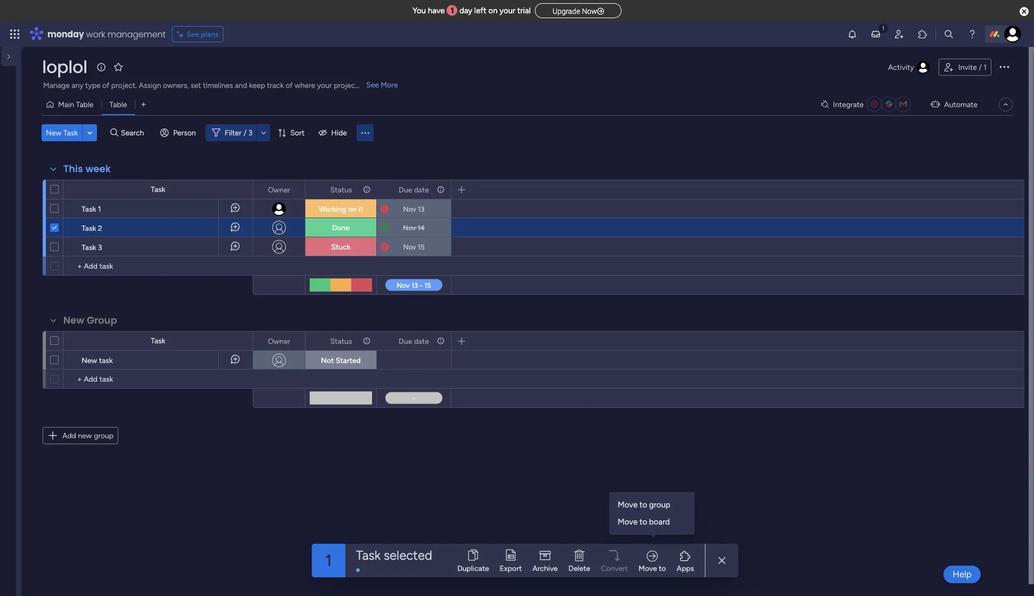 Task type: describe. For each thing, give the bounding box(es) containing it.
hide
[[331, 128, 347, 137]]

task 1
[[82, 204, 101, 213]]

add
[[62, 431, 76, 440]]

task inside button
[[63, 128, 78, 137]]

status field for this week
[[328, 184, 355, 195]]

see plans button
[[172, 26, 224, 42]]

add new group
[[62, 431, 114, 440]]

move for move to
[[639, 564, 657, 573]]

status for this week
[[330, 185, 352, 194]]

show board description image
[[95, 62, 108, 73]]

help
[[953, 569, 972, 580]]

1 + add task text field from the top
[[69, 260, 248, 273]]

monday work management
[[47, 28, 166, 40]]

search everything image
[[944, 29, 955, 39]]

have
[[428, 6, 445, 15]]

loplol
[[42, 55, 87, 79]]

nov for working on it
[[403, 205, 416, 213]]

nov for done
[[403, 223, 416, 232]]

upgrade
[[553, 7, 580, 15]]

move for move to board
[[618, 517, 638, 527]]

dapulse close image
[[1020, 6, 1029, 17]]

board
[[649, 517, 670, 527]]

see more
[[366, 80, 398, 89]]

main table
[[58, 100, 94, 109]]

status for new group
[[330, 336, 352, 346]]

apps image
[[918, 29, 928, 39]]

0 vertical spatial your
[[500, 6, 516, 15]]

see plans
[[186, 30, 219, 39]]

1 vertical spatial 3
[[98, 243, 102, 252]]

export
[[500, 564, 522, 573]]

more
[[381, 80, 398, 89]]

move to board
[[618, 517, 670, 527]]

1 inside button
[[984, 63, 987, 72]]

v2 overdue deadline image
[[381, 204, 389, 214]]

started
[[336, 356, 361, 365]]

This week field
[[61, 162, 113, 176]]

tara schultz image
[[1005, 26, 1022, 43]]

see for see plans
[[186, 30, 199, 39]]

see for see more
[[366, 80, 379, 89]]

monday
[[47, 28, 84, 40]]

nov 14
[[403, 223, 425, 232]]

delete
[[569, 564, 591, 573]]

new for new group
[[63, 314, 84, 327]]

not
[[321, 356, 334, 365]]

help image
[[967, 29, 978, 39]]

upgrade now
[[553, 7, 597, 15]]

timelines
[[203, 81, 233, 90]]

column information image
[[363, 337, 371, 345]]

status field for new group
[[328, 335, 355, 347]]

main
[[58, 100, 74, 109]]

owners,
[[163, 81, 189, 90]]

add new group button
[[43, 427, 118, 444]]

dapulse integrations image
[[821, 101, 829, 109]]

New Group field
[[61, 314, 120, 327]]

new
[[78, 431, 92, 440]]

2 vertical spatial to
[[659, 564, 666, 573]]

date for group
[[414, 336, 429, 346]]

move to
[[639, 564, 666, 573]]

new task
[[82, 356, 113, 365]]

type
[[85, 81, 101, 90]]

2
[[98, 223, 102, 233]]

sort
[[290, 128, 305, 137]]

new task button
[[42, 124, 82, 141]]

work
[[86, 28, 105, 40]]

due date for new group
[[399, 336, 429, 346]]

inbox image
[[871, 29, 882, 39]]

this week
[[63, 162, 111, 176]]

arrow down image
[[257, 126, 270, 139]]

move to group
[[618, 500, 671, 510]]

duplicate
[[458, 564, 489, 573]]

task 3
[[82, 243, 102, 252]]

date for week
[[414, 185, 429, 194]]

hide button
[[314, 124, 354, 141]]

due date field for this week
[[396, 184, 432, 195]]

owner for this week
[[268, 185, 290, 194]]

owner field for group
[[265, 335, 293, 347]]

move for move to group
[[618, 500, 638, 510]]

v2 done deadline image
[[381, 223, 389, 233]]

automate
[[945, 100, 978, 109]]

task selected
[[356, 548, 432, 563]]

14
[[418, 223, 425, 232]]

you
[[413, 6, 426, 15]]

stands.
[[360, 81, 384, 90]]

Search field
[[118, 125, 150, 140]]

project
[[334, 81, 358, 90]]

apps
[[677, 564, 694, 573]]

manage
[[43, 81, 70, 90]]

it
[[359, 205, 363, 214]]

upgrade now link
[[535, 3, 622, 18]]

table button
[[102, 96, 135, 113]]

help button
[[944, 566, 981, 583]]

select product image
[[10, 29, 20, 39]]

nov 15
[[403, 243, 425, 251]]

0 horizontal spatial your
[[317, 81, 332, 90]]

group for move to group
[[649, 500, 671, 510]]

main table button
[[42, 96, 102, 113]]

collapse board header image
[[1002, 100, 1011, 109]]

2 of from the left
[[286, 81, 293, 90]]

this
[[63, 162, 83, 176]]

manage any type of project. assign owners, set timelines and keep track of where your project stands.
[[43, 81, 384, 90]]



Task type: locate. For each thing, give the bounding box(es) containing it.
Owner field
[[265, 184, 293, 195], [265, 335, 293, 347]]

3 nov from the top
[[403, 243, 416, 251]]

status up the not started
[[330, 336, 352, 346]]

1 vertical spatial see
[[366, 80, 379, 89]]

1 horizontal spatial on
[[489, 6, 498, 15]]

1 vertical spatial nov
[[403, 223, 416, 232]]

status field up the not started
[[328, 335, 355, 347]]

on right left
[[489, 6, 498, 15]]

1 due from the top
[[399, 185, 412, 194]]

task 2
[[82, 223, 102, 233]]

1 horizontal spatial group
[[649, 500, 671, 510]]

due right column information icon
[[399, 336, 412, 346]]

group
[[94, 431, 114, 440], [649, 500, 671, 510]]

new left task
[[82, 356, 97, 365]]

status
[[330, 185, 352, 194], [330, 336, 352, 346]]

0 vertical spatial nov
[[403, 205, 416, 213]]

now
[[582, 7, 597, 15]]

due date right column information icon
[[399, 336, 429, 346]]

set
[[191, 81, 201, 90]]

1 vertical spatial + add task text field
[[69, 373, 248, 386]]

group inside button
[[94, 431, 114, 440]]

keep
[[249, 81, 265, 90]]

to left apps
[[659, 564, 666, 573]]

invite / 1 button
[[939, 59, 992, 76]]

your
[[500, 6, 516, 15], [317, 81, 332, 90]]

see inside button
[[186, 30, 199, 39]]

working
[[319, 205, 346, 214]]

table right main
[[76, 100, 94, 109]]

move up move to board at the right bottom
[[618, 500, 638, 510]]

due date for this week
[[399, 185, 429, 194]]

new
[[46, 128, 61, 137], [63, 314, 84, 327], [82, 356, 97, 365]]

1 vertical spatial date
[[414, 336, 429, 346]]

activity
[[889, 63, 915, 72]]

sort button
[[273, 124, 311, 141]]

and
[[235, 81, 247, 90]]

1 vertical spatial your
[[317, 81, 332, 90]]

of right "track"
[[286, 81, 293, 90]]

move right convert
[[639, 564, 657, 573]]

menu image
[[360, 127, 371, 138]]

Status field
[[328, 184, 355, 195], [328, 335, 355, 347]]

group
[[87, 314, 117, 327]]

0 horizontal spatial of
[[102, 81, 109, 90]]

v2 search image
[[110, 127, 118, 139]]

invite
[[959, 63, 977, 72]]

trial
[[518, 6, 531, 15]]

nov left 13
[[403, 205, 416, 213]]

1 status from the top
[[330, 185, 352, 194]]

2 owner field from the top
[[265, 335, 293, 347]]

2 owner from the top
[[268, 336, 290, 346]]

2 + add task text field from the top
[[69, 373, 248, 386]]

move down the move to group
[[618, 517, 638, 527]]

to for board
[[640, 517, 647, 527]]

v2 overdue deadline image
[[381, 242, 389, 252]]

0 vertical spatial owner field
[[265, 184, 293, 195]]

activity button
[[884, 59, 935, 76]]

to for group
[[640, 500, 647, 510]]

1 image
[[879, 22, 888, 34]]

see left more
[[366, 80, 379, 89]]

13
[[418, 205, 425, 213]]

autopilot image
[[931, 97, 940, 111]]

on
[[489, 6, 498, 15], [348, 205, 357, 214]]

task
[[63, 128, 78, 137], [151, 185, 165, 194], [82, 204, 96, 213], [82, 223, 96, 233], [82, 243, 96, 252], [151, 336, 165, 345], [356, 548, 381, 563]]

column information image for this week
[[437, 185, 445, 194]]

2 due date from the top
[[399, 336, 429, 346]]

1 horizontal spatial /
[[979, 63, 982, 72]]

new left group
[[63, 314, 84, 327]]

1 vertical spatial to
[[640, 517, 647, 527]]

new for new task
[[46, 128, 61, 137]]

integrate
[[833, 100, 864, 109]]

new for new task
[[82, 356, 97, 365]]

due date up nov 13
[[399, 185, 429, 194]]

selected
[[384, 548, 432, 563]]

1 vertical spatial owner
[[268, 336, 290, 346]]

1 horizontal spatial of
[[286, 81, 293, 90]]

2 due from the top
[[399, 336, 412, 346]]

invite / 1
[[959, 63, 987, 72]]

done
[[332, 223, 350, 232]]

working on it
[[319, 205, 363, 214]]

1 vertical spatial new
[[63, 314, 84, 327]]

not started
[[321, 356, 361, 365]]

invite members image
[[894, 29, 905, 39]]

0 vertical spatial 3
[[248, 128, 253, 137]]

due date
[[399, 185, 429, 194], [399, 336, 429, 346]]

filter
[[225, 128, 242, 137]]

0 vertical spatial due date
[[399, 185, 429, 194]]

0 horizontal spatial /
[[244, 128, 247, 137]]

1 due date from the top
[[399, 185, 429, 194]]

due date field for new group
[[396, 335, 432, 347]]

to
[[640, 500, 647, 510], [640, 517, 647, 527], [659, 564, 666, 573]]

1 horizontal spatial 3
[[248, 128, 253, 137]]

/ for 1
[[979, 63, 982, 72]]

convert
[[601, 564, 628, 573]]

+ Add task text field
[[69, 260, 248, 273], [69, 373, 248, 386]]

1 vertical spatial due
[[399, 336, 412, 346]]

table inside table button
[[110, 100, 127, 109]]

2 date from the top
[[414, 336, 429, 346]]

new task
[[46, 128, 78, 137]]

filter / 3
[[225, 128, 253, 137]]

1 vertical spatial /
[[244, 128, 247, 137]]

owner field for week
[[265, 184, 293, 195]]

0 vertical spatial move
[[618, 500, 638, 510]]

/ for 3
[[244, 128, 247, 137]]

your left trial
[[500, 6, 516, 15]]

archive
[[533, 564, 558, 573]]

where
[[295, 81, 315, 90]]

table inside main table button
[[76, 100, 94, 109]]

date
[[414, 185, 429, 194], [414, 336, 429, 346]]

new down main
[[46, 128, 61, 137]]

nov 13
[[403, 205, 425, 213]]

/ inside button
[[979, 63, 982, 72]]

2 vertical spatial move
[[639, 564, 657, 573]]

15
[[418, 243, 425, 251]]

1 table from the left
[[76, 100, 94, 109]]

dapulse rightstroke image
[[597, 7, 604, 15]]

2 status field from the top
[[328, 335, 355, 347]]

0 vertical spatial date
[[414, 185, 429, 194]]

1 vertical spatial group
[[649, 500, 671, 510]]

group for add new group
[[94, 431, 114, 440]]

status field up working on it
[[328, 184, 355, 195]]

column information image
[[363, 185, 371, 194], [437, 185, 445, 194], [437, 337, 445, 345]]

due date field up nov 13
[[396, 184, 432, 195]]

column information image for new group
[[437, 337, 445, 345]]

1 horizontal spatial your
[[500, 6, 516, 15]]

project.
[[111, 81, 137, 90]]

table
[[76, 100, 94, 109], [110, 100, 127, 109]]

2 vertical spatial new
[[82, 356, 97, 365]]

0 vertical spatial to
[[640, 500, 647, 510]]

day
[[460, 6, 473, 15]]

0 vertical spatial + add task text field
[[69, 260, 248, 273]]

group right new
[[94, 431, 114, 440]]

notifications image
[[847, 29, 858, 39]]

you have 1 day left on your trial
[[413, 6, 531, 15]]

1 status field from the top
[[328, 184, 355, 195]]

0 vertical spatial status field
[[328, 184, 355, 195]]

0 horizontal spatial 3
[[98, 243, 102, 252]]

2 table from the left
[[110, 100, 127, 109]]

1 vertical spatial on
[[348, 205, 357, 214]]

1 nov from the top
[[403, 205, 416, 213]]

2 status from the top
[[330, 336, 352, 346]]

/ right filter
[[244, 128, 247, 137]]

list box
[[0, 147, 21, 311]]

status up working on it
[[330, 185, 352, 194]]

see left plans
[[186, 30, 199, 39]]

new group
[[63, 314, 117, 327]]

1 owner from the top
[[268, 185, 290, 194]]

0 vertical spatial status
[[330, 185, 352, 194]]

0 vertical spatial due
[[399, 185, 412, 194]]

nov for stuck
[[403, 243, 416, 251]]

3
[[248, 128, 253, 137], [98, 243, 102, 252]]

add view image
[[141, 101, 146, 108]]

option
[[0, 149, 16, 151]]

1 owner field from the top
[[265, 184, 293, 195]]

1 vertical spatial move
[[618, 517, 638, 527]]

management
[[108, 28, 166, 40]]

person
[[173, 128, 196, 137]]

0 vertical spatial group
[[94, 431, 114, 440]]

owner for new group
[[268, 336, 290, 346]]

to left board
[[640, 517, 647, 527]]

1 horizontal spatial table
[[110, 100, 127, 109]]

/ right invite
[[979, 63, 982, 72]]

of right type
[[102, 81, 109, 90]]

0 vertical spatial new
[[46, 128, 61, 137]]

new inside field
[[63, 314, 84, 327]]

nov
[[403, 205, 416, 213], [403, 223, 416, 232], [403, 243, 416, 251]]

0 vertical spatial owner
[[268, 185, 290, 194]]

track
[[267, 81, 284, 90]]

person button
[[156, 124, 202, 141]]

nov left 14
[[403, 223, 416, 232]]

/
[[979, 63, 982, 72], [244, 128, 247, 137]]

0 horizontal spatial group
[[94, 431, 114, 440]]

1 of from the left
[[102, 81, 109, 90]]

week
[[86, 162, 111, 176]]

1 horizontal spatial see
[[366, 80, 379, 89]]

3 left arrow down image
[[248, 128, 253, 137]]

on left it
[[348, 205, 357, 214]]

1 vertical spatial status
[[330, 336, 352, 346]]

add to favorites image
[[113, 62, 124, 72]]

1 vertical spatial due date field
[[396, 335, 432, 347]]

see
[[186, 30, 199, 39], [366, 80, 379, 89]]

1
[[451, 6, 454, 15], [984, 63, 987, 72], [98, 204, 101, 213], [325, 551, 332, 570]]

table down project.
[[110, 100, 127, 109]]

due date field right column information icon
[[396, 335, 432, 347]]

3 down 2
[[98, 243, 102, 252]]

see more link
[[365, 79, 399, 90]]

angle down image
[[87, 129, 92, 137]]

2 nov from the top
[[403, 223, 416, 232]]

left
[[475, 6, 487, 15]]

task
[[99, 356, 113, 365]]

0 horizontal spatial on
[[348, 205, 357, 214]]

2 due date field from the top
[[396, 335, 432, 347]]

stuck
[[331, 242, 351, 251]]

group up board
[[649, 500, 671, 510]]

owner
[[268, 185, 290, 194], [268, 336, 290, 346]]

due for group
[[399, 336, 412, 346]]

0 horizontal spatial table
[[76, 100, 94, 109]]

nov left "15"
[[403, 243, 416, 251]]

due up nov 13
[[399, 185, 412, 194]]

0 vertical spatial /
[[979, 63, 982, 72]]

workspace options image
[[7, 106, 18, 116]]

Due date field
[[396, 184, 432, 195], [396, 335, 432, 347]]

1 vertical spatial owner field
[[265, 335, 293, 347]]

0 vertical spatial see
[[186, 30, 199, 39]]

1 date from the top
[[414, 185, 429, 194]]

to up move to board at the right bottom
[[640, 500, 647, 510]]

new inside button
[[46, 128, 61, 137]]

0 horizontal spatial see
[[186, 30, 199, 39]]

any
[[72, 81, 83, 90]]

your right where
[[317, 81, 332, 90]]

due for week
[[399, 185, 412, 194]]

due
[[399, 185, 412, 194], [399, 336, 412, 346]]

1 due date field from the top
[[396, 184, 432, 195]]

1 vertical spatial due date
[[399, 336, 429, 346]]

options image
[[998, 60, 1011, 73]]

0 vertical spatial on
[[489, 6, 498, 15]]

1 vertical spatial status field
[[328, 335, 355, 347]]

plans
[[201, 30, 219, 39]]

2 vertical spatial nov
[[403, 243, 416, 251]]

0 vertical spatial due date field
[[396, 184, 432, 195]]

assign
[[139, 81, 161, 90]]

loplol field
[[39, 55, 90, 79]]



Task type: vqa. For each thing, say whether or not it's contained in the screenshot.
Save As Template
no



